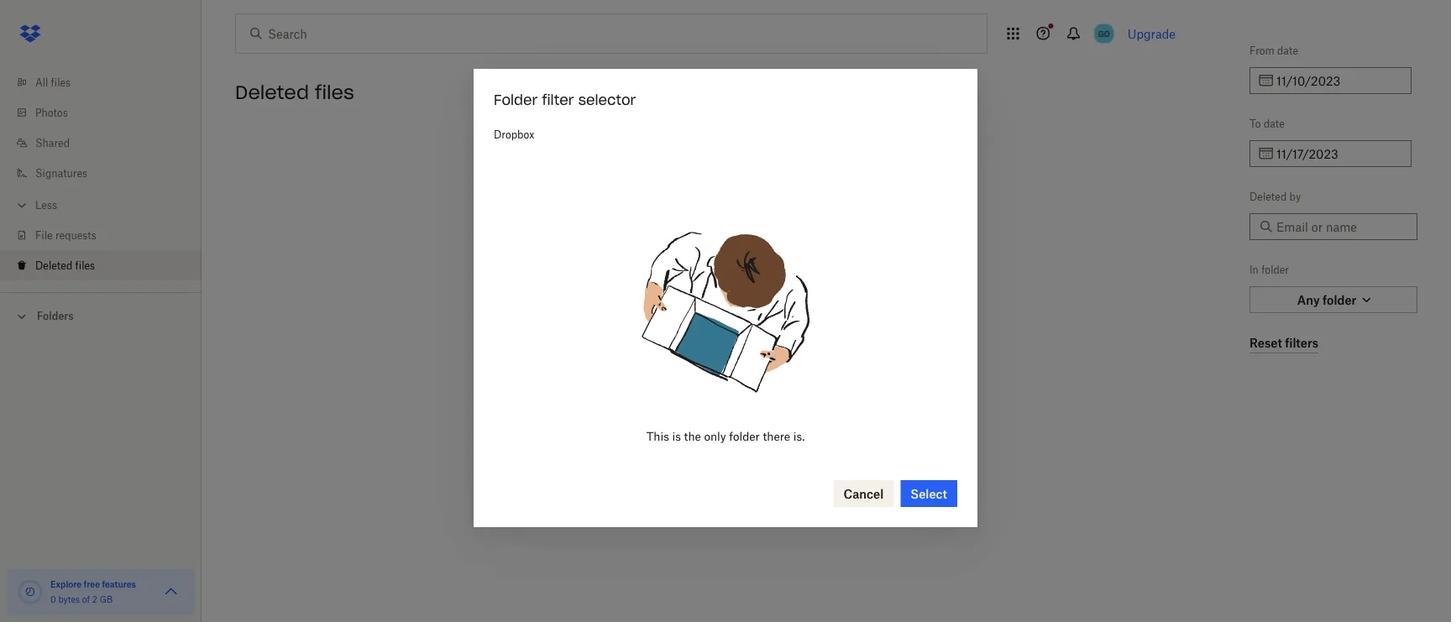 Task type: vqa. For each thing, say whether or not it's contained in the screenshot.
offline
no



Task type: locate. For each thing, give the bounding box(es) containing it.
folders
[[37, 310, 74, 323]]

deleted
[[235, 81, 309, 104], [1250, 190, 1287, 203], [35, 259, 72, 272]]

gb
[[100, 594, 113, 605]]

is
[[672, 430, 681, 444]]

select
[[911, 487, 947, 501]]

0 vertical spatial deleted
[[235, 81, 309, 104]]

folder right in
[[1262, 263, 1289, 276]]

1 horizontal spatial deleted files
[[235, 81, 354, 104]]

folder
[[1262, 263, 1289, 276], [729, 430, 760, 444]]

1 vertical spatial deleted
[[1250, 190, 1287, 203]]

1 vertical spatial deleted files
[[35, 259, 95, 272]]

date right to
[[1264, 117, 1285, 130]]

shared link
[[13, 128, 202, 158]]

To date text field
[[1277, 144, 1402, 163]]

there
[[763, 430, 790, 444]]

to
[[1250, 117, 1261, 130]]

2
[[92, 594, 97, 605]]

bytes
[[58, 594, 80, 605]]

2 vertical spatial deleted
[[35, 259, 72, 272]]

1 vertical spatial date
[[1264, 117, 1285, 130]]

shared
[[35, 136, 70, 149]]

1 horizontal spatial deleted
[[235, 81, 309, 104]]

quota usage element
[[17, 579, 44, 606]]

date for to date
[[1264, 117, 1285, 130]]

0 vertical spatial date
[[1278, 44, 1299, 57]]

files inside 'all files' link
[[51, 76, 71, 89]]

folder filter selector
[[494, 91, 636, 108]]

free
[[84, 579, 100, 590]]

date for from date
[[1278, 44, 1299, 57]]

0 vertical spatial folder
[[1262, 263, 1289, 276]]

folder right only
[[729, 430, 760, 444]]

signatures link
[[13, 158, 202, 188]]

folders button
[[0, 303, 202, 328]]

2 horizontal spatial deleted
[[1250, 190, 1287, 203]]

is.
[[793, 430, 805, 444]]

deleted files
[[235, 81, 354, 104], [35, 259, 95, 272]]

1 horizontal spatial folder
[[1262, 263, 1289, 276]]

selector
[[578, 91, 636, 108]]

this is the only folder there is.
[[646, 430, 805, 444]]

folder filter selector dialog
[[474, 69, 978, 528]]

0 horizontal spatial folder
[[729, 430, 760, 444]]

list
[[0, 57, 202, 292]]

upgrade link
[[1128, 26, 1176, 41]]

found.
[[671, 470, 711, 486]]

files
[[51, 76, 71, 89], [315, 81, 354, 104], [75, 259, 95, 272], [641, 470, 668, 486]]

files inside deleted files link
[[75, 259, 95, 272]]

adjusting
[[738, 470, 798, 486]]

requests
[[55, 229, 96, 241]]

0 horizontal spatial deleted
[[35, 259, 72, 272]]

1 vertical spatial folder
[[729, 430, 760, 444]]

date right "from"
[[1278, 44, 1299, 57]]

photos link
[[13, 97, 202, 128]]

date
[[1278, 44, 1299, 57], [1264, 117, 1285, 130]]

deleted
[[590, 470, 638, 486]]

less image
[[13, 197, 30, 214]]

only
[[704, 430, 726, 444]]

0 horizontal spatial deleted files
[[35, 259, 95, 272]]

from
[[1250, 44, 1275, 57]]

less
[[35, 199, 57, 211]]

all files
[[35, 76, 71, 89]]

this
[[646, 430, 669, 444]]

all
[[35, 76, 48, 89]]



Task type: describe. For each thing, give the bounding box(es) containing it.
explore free features 0 bytes of 2 gb
[[50, 579, 136, 605]]

all files link
[[13, 67, 202, 97]]

upgrade
[[1128, 26, 1176, 41]]

the
[[684, 430, 701, 444]]

list containing all files
[[0, 57, 202, 292]]

From date text field
[[1277, 71, 1402, 90]]

explore
[[50, 579, 82, 590]]

0 vertical spatial deleted files
[[235, 81, 354, 104]]

deleted files link
[[13, 250, 202, 281]]

no
[[568, 470, 587, 486]]

no deleted files found. try adjusting your filters
[[568, 470, 870, 486]]

file requests
[[35, 229, 96, 241]]

photos
[[35, 106, 68, 119]]

deleted by
[[1250, 190, 1301, 203]]

deleted files list item
[[0, 250, 202, 281]]

try
[[715, 470, 735, 486]]

to date
[[1250, 117, 1285, 130]]

select button
[[901, 481, 958, 507]]

folder
[[494, 91, 538, 108]]

deleted files inside list item
[[35, 259, 95, 272]]

filter
[[542, 91, 574, 108]]

dropbox image
[[13, 17, 47, 50]]

file
[[35, 229, 53, 241]]

of
[[82, 594, 90, 605]]

file requests link
[[13, 220, 202, 250]]

cancel
[[844, 487, 884, 501]]

deleted inside list item
[[35, 259, 72, 272]]

cancel button
[[834, 481, 894, 507]]

from date
[[1250, 44, 1299, 57]]

filters
[[833, 470, 870, 486]]

features
[[102, 579, 136, 590]]

your
[[802, 470, 830, 486]]

by
[[1290, 190, 1301, 203]]

signatures
[[35, 167, 87, 179]]

folder inside dialog
[[729, 430, 760, 444]]

in
[[1250, 263, 1259, 276]]

in folder
[[1250, 263, 1289, 276]]

dropbox
[[494, 128, 534, 141]]

0
[[50, 594, 56, 605]]



